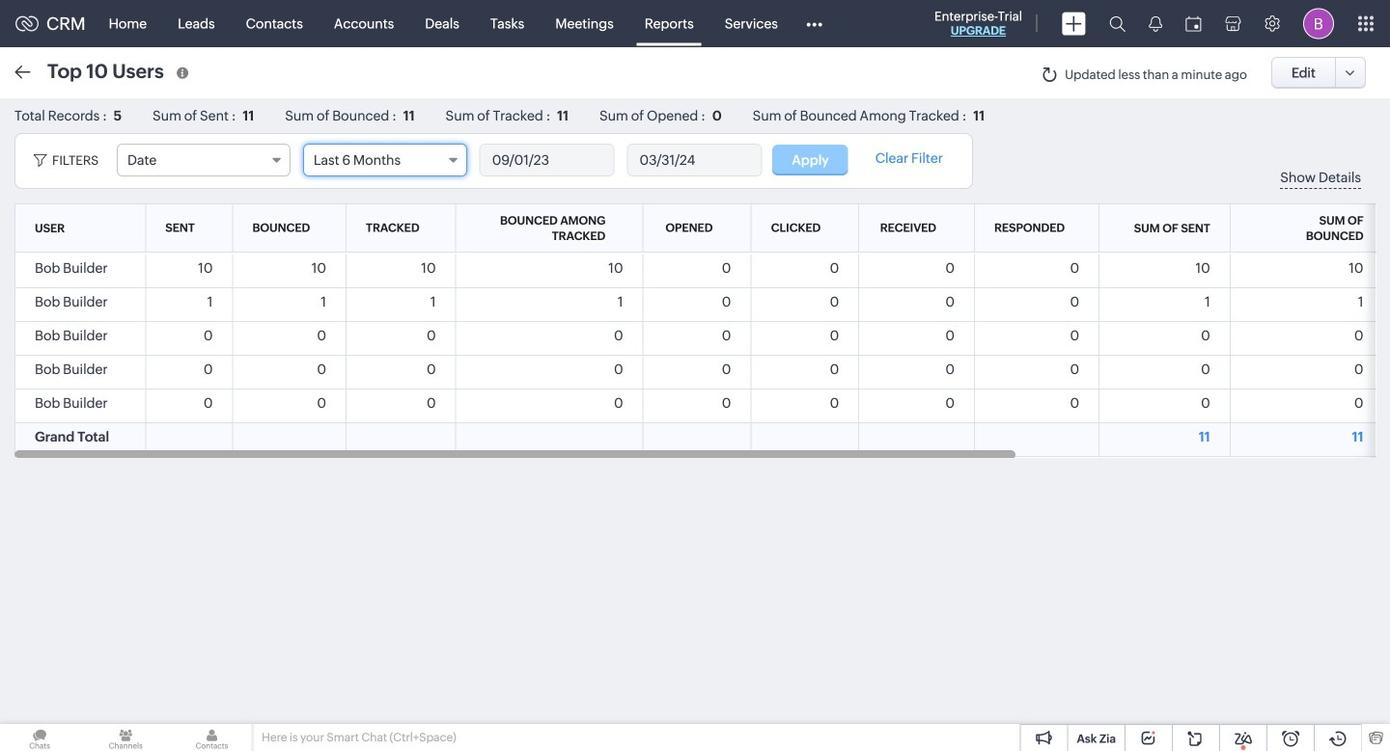 Task type: vqa. For each thing, say whether or not it's contained in the screenshot.
Create Menu image
yes



Task type: locate. For each thing, give the bounding box(es) containing it.
profile element
[[1292, 0, 1346, 47]]

create menu image
[[1062, 12, 1086, 35]]

calendar image
[[1185, 16, 1202, 31]]

None field
[[117, 144, 291, 177], [303, 144, 467, 177], [117, 144, 291, 177], [303, 144, 467, 177]]

MM/DD/YY text field
[[628, 145, 761, 176]]

search image
[[1109, 15, 1126, 32]]

chats image
[[0, 725, 79, 752]]

signals element
[[1137, 0, 1174, 47]]

Other Modules field
[[793, 8, 835, 39]]



Task type: describe. For each thing, give the bounding box(es) containing it.
contacts image
[[172, 725, 252, 752]]

create menu element
[[1050, 0, 1098, 47]]

channels image
[[86, 725, 165, 752]]

logo image
[[15, 16, 39, 31]]

MM/DD/YY text field
[[480, 145, 614, 176]]

profile image
[[1303, 8, 1334, 39]]

signals image
[[1149, 15, 1162, 32]]

search element
[[1098, 0, 1137, 47]]



